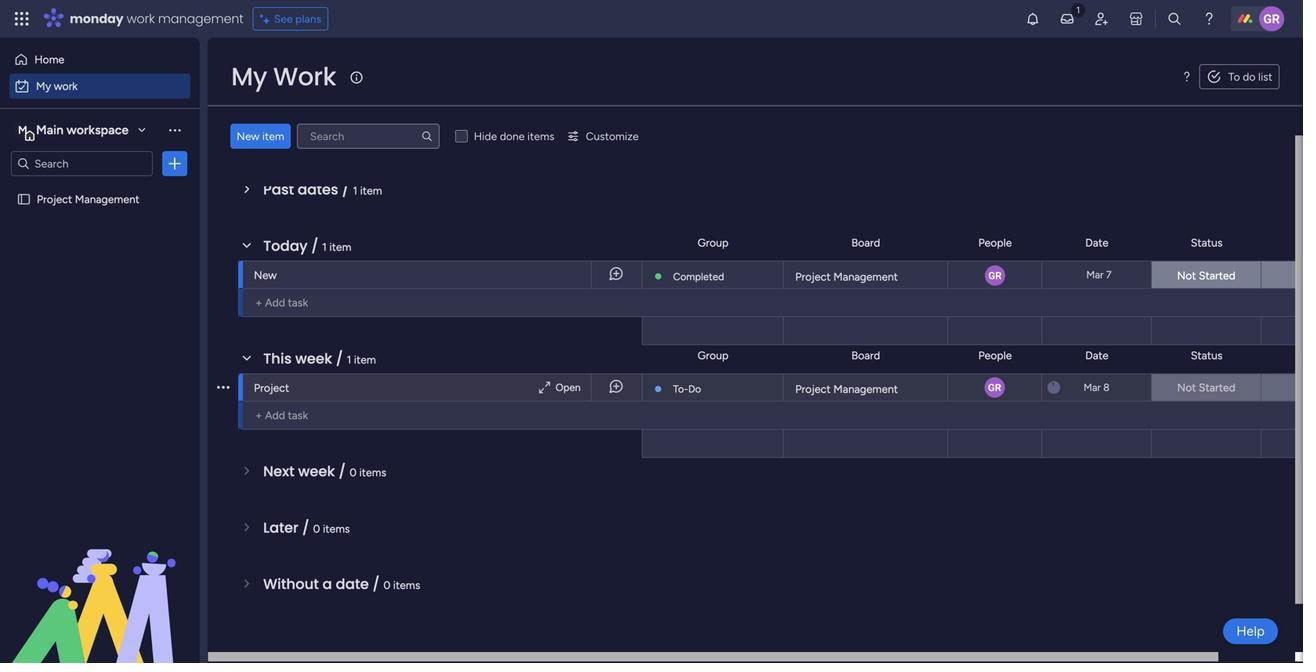 Task type: describe. For each thing, give the bounding box(es) containing it.
this week / 1 item
[[263, 349, 376, 369]]

/ right today
[[311, 236, 319, 256]]

2 + add item from the top
[[256, 410, 310, 423]]

main workspace
[[36, 123, 129, 138]]

/ right this
[[336, 349, 343, 369]]

1 + from the top
[[256, 297, 262, 310]]

item inside today / 1 item
[[330, 241, 352, 254]]

items inside without a date / 0 items
[[393, 579, 420, 593]]

plans
[[296, 12, 322, 25]]

see plans button
[[253, 7, 329, 31]]

workspace
[[67, 123, 129, 138]]

group for /
[[698, 349, 729, 363]]

Filter dashboard by text search field
[[297, 124, 440, 149]]

date
[[336, 575, 369, 595]]

items inside later / 0 items
[[323, 523, 350, 536]]

do
[[1243, 70, 1256, 83]]

2 not from the top
[[1178, 381, 1197, 395]]

new item button
[[230, 124, 291, 149]]

project inside list box
[[37, 193, 72, 206]]

to do list
[[1229, 70, 1273, 83]]

board for 1
[[852, 236, 881, 250]]

update feed image
[[1060, 11, 1076, 27]]

lottie animation image
[[0, 506, 200, 664]]

new for new item
[[237, 130, 260, 143]]

project management list box
[[0, 183, 200, 424]]

menu image
[[1181, 71, 1194, 83]]

items inside the next week / 0 items
[[359, 466, 387, 480]]

management inside list box
[[75, 193, 140, 206]]

workspace options image
[[167, 122, 183, 138]]

today / 1 item
[[263, 236, 352, 256]]

work
[[273, 59, 336, 94]]

hide
[[474, 130, 497, 143]]

1 greg robinson image from the top
[[983, 263, 1007, 287]]

2 started from the top
[[1199, 381, 1236, 395]]

1 for dates
[[353, 184, 358, 198]]

home link
[[9, 47, 190, 72]]

item inside new item button
[[262, 130, 284, 143]]

mar for mar 8
[[1084, 382, 1101, 394]]

item inside the this week / 1 item
[[354, 354, 376, 367]]

open
[[556, 382, 581, 394]]

people for /
[[979, 349, 1012, 363]]

dates
[[298, 180, 338, 200]]

my work
[[231, 59, 336, 94]]

my for my work
[[36, 80, 51, 93]]

to-do
[[673, 383, 701, 396]]

without a date / 0 items
[[263, 575, 420, 595]]

workspace selection element
[[15, 121, 131, 141]]

to-
[[673, 383, 689, 396]]

status for 1
[[1191, 236, 1223, 250]]

without
[[263, 575, 319, 595]]

greg robinson image
[[1260, 6, 1285, 31]]

lottie animation element
[[0, 506, 200, 664]]

1 add from the top
[[265, 297, 285, 310]]

monday marketplace image
[[1129, 11, 1144, 27]]

mar 8
[[1084, 382, 1110, 394]]

customize button
[[561, 124, 645, 149]]

board for /
[[852, 349, 881, 363]]

week for next
[[298, 462, 335, 482]]

help button
[[1224, 619, 1279, 645]]

next week / 0 items
[[263, 462, 387, 482]]

people for 1
[[979, 236, 1012, 250]]

do
[[689, 383, 701, 396]]

work for my
[[54, 80, 78, 93]]

1 started from the top
[[1199, 268, 1236, 282]]

management for second project management link from the top
[[834, 383, 898, 396]]

/ right date
[[373, 575, 380, 595]]

to do list button
[[1200, 64, 1280, 89]]

date for 1
[[1086, 236, 1109, 250]]

public board image
[[16, 192, 31, 207]]

0 inside the next week / 0 items
[[350, 466, 357, 480]]

list
[[1259, 70, 1273, 83]]

new for new
[[254, 269, 277, 282]]

invite members image
[[1094, 11, 1110, 27]]

workspace image
[[15, 122, 31, 139]]

search everything image
[[1167, 11, 1183, 27]]

new item
[[237, 130, 284, 143]]

0 horizontal spatial options image
[[167, 156, 183, 172]]

date for /
[[1086, 349, 1109, 363]]

management for 1st project management link from the top
[[834, 270, 898, 283]]



Task type: locate. For each thing, give the bounding box(es) containing it.
0 vertical spatial status
[[1191, 236, 1223, 250]]

mar left 7
[[1084, 269, 1102, 281]]

1 vertical spatial not started
[[1178, 381, 1236, 395]]

week
[[295, 349, 332, 369], [298, 462, 335, 482]]

0 vertical spatial new
[[237, 130, 260, 143]]

monday work management
[[70, 10, 244, 27]]

customize
[[586, 130, 639, 143]]

0 vertical spatial project management
[[37, 193, 140, 206]]

1 vertical spatial +
[[256, 410, 262, 423]]

date up mar 7
[[1086, 236, 1109, 250]]

management
[[158, 10, 244, 27]]

1 vertical spatial people
[[979, 349, 1012, 363]]

2 + from the top
[[256, 410, 262, 423]]

2 vertical spatial management
[[834, 383, 898, 396]]

week for this
[[295, 349, 332, 369]]

1 vertical spatial started
[[1199, 381, 1236, 395]]

work down home
[[54, 80, 78, 93]]

help image
[[1202, 11, 1217, 27]]

1
[[353, 184, 358, 198], [322, 241, 327, 254], [347, 354, 351, 367]]

2 date from the top
[[1086, 349, 1109, 363]]

work inside option
[[54, 80, 78, 93]]

see
[[274, 12, 293, 25]]

main
[[36, 123, 64, 138]]

/ right dates
[[342, 180, 349, 200]]

new down today
[[254, 269, 277, 282]]

1 not from the top
[[1178, 268, 1197, 282]]

0 vertical spatial group
[[698, 236, 729, 250]]

item
[[262, 130, 284, 143], [360, 184, 382, 198], [330, 241, 352, 254], [288, 297, 310, 310], [354, 354, 376, 367], [288, 410, 310, 423]]

search image
[[421, 130, 433, 143]]

today
[[263, 236, 308, 256]]

status for /
[[1191, 349, 1223, 363]]

notifications image
[[1025, 11, 1041, 27]]

my
[[231, 59, 267, 94], [36, 80, 51, 93]]

1 vertical spatial project management link
[[793, 375, 938, 401]]

later / 0 items
[[263, 519, 350, 539]]

past
[[263, 180, 294, 200]]

1 image
[[1072, 1, 1086, 18]]

0 vertical spatial + add item
[[256, 297, 310, 310]]

this
[[263, 349, 292, 369]]

1 horizontal spatial my
[[231, 59, 267, 94]]

open button
[[535, 379, 585, 397]]

1 vertical spatial board
[[852, 349, 881, 363]]

options image left this
[[217, 368, 230, 407]]

week right this
[[295, 349, 332, 369]]

project management for second project management link from the top
[[796, 383, 898, 396]]

status
[[1191, 236, 1223, 250], [1191, 349, 1223, 363]]

2 group from the top
[[698, 349, 729, 363]]

0 vertical spatial date
[[1086, 236, 1109, 250]]

0 vertical spatial started
[[1199, 268, 1236, 282]]

/ right "later"
[[302, 519, 310, 539]]

0 horizontal spatial work
[[54, 80, 78, 93]]

1 vertical spatial group
[[698, 349, 729, 363]]

group
[[698, 236, 729, 250], [698, 349, 729, 363]]

mar 7
[[1084, 269, 1110, 281]]

0 vertical spatial board
[[852, 236, 881, 250]]

1 right dates
[[353, 184, 358, 198]]

/ right next
[[339, 462, 346, 482]]

0 vertical spatial not
[[1178, 268, 1197, 282]]

2 vertical spatial project management
[[796, 383, 898, 396]]

items
[[528, 130, 555, 143], [359, 466, 387, 480], [323, 523, 350, 536], [393, 579, 420, 593]]

1 vertical spatial 1
[[322, 241, 327, 254]]

1 right today
[[322, 241, 327, 254]]

done
[[500, 130, 525, 143]]

project
[[37, 193, 72, 206], [796, 270, 831, 283], [254, 382, 289, 395], [796, 383, 831, 396]]

0 vertical spatial greg robinson image
[[983, 263, 1007, 287]]

hide done items
[[474, 130, 555, 143]]

1 horizontal spatial options image
[[217, 368, 230, 407]]

0 inside without a date / 0 items
[[384, 579, 391, 593]]

1 vertical spatial work
[[54, 80, 78, 93]]

select product image
[[14, 11, 30, 27]]

1 not started from the top
[[1178, 268, 1236, 282]]

item inside "past dates / 1 item"
[[360, 184, 382, 198]]

project management link
[[793, 262, 938, 288], [793, 375, 938, 401]]

0 inside later / 0 items
[[313, 523, 320, 536]]

home
[[34, 53, 64, 66]]

2 board from the top
[[852, 349, 881, 363]]

see plans
[[274, 12, 322, 25]]

my for my work
[[231, 59, 267, 94]]

1 project management link from the top
[[793, 262, 938, 288]]

+
[[256, 297, 262, 310], [256, 410, 262, 423]]

Search in workspace field
[[33, 155, 131, 173]]

2 people from the top
[[979, 349, 1012, 363]]

1 vertical spatial status
[[1191, 349, 1223, 363]]

1 inside "past dates / 1 item"
[[353, 184, 358, 198]]

2 horizontal spatial 0
[[384, 579, 391, 593]]

0 vertical spatial management
[[75, 193, 140, 206]]

0 horizontal spatial 0
[[313, 523, 320, 536]]

0 vertical spatial mar
[[1084, 269, 1102, 281]]

2 status from the top
[[1191, 349, 1223, 363]]

project management
[[37, 193, 140, 206], [796, 270, 898, 283], [796, 383, 898, 396]]

1 horizontal spatial work
[[127, 10, 155, 27]]

1 for week
[[347, 354, 351, 367]]

1 group from the top
[[698, 236, 729, 250]]

1 people from the top
[[979, 236, 1012, 250]]

my work link
[[9, 74, 190, 99]]

0 vertical spatial options image
[[167, 156, 183, 172]]

project management for 1st project management link from the top
[[796, 270, 898, 283]]

2 vertical spatial 1
[[347, 354, 351, 367]]

started
[[1199, 268, 1236, 282], [1199, 381, 1236, 395]]

1 inside today / 1 item
[[322, 241, 327, 254]]

1 vertical spatial new
[[254, 269, 277, 282]]

/
[[342, 180, 349, 200], [311, 236, 319, 256], [336, 349, 343, 369], [339, 462, 346, 482], [302, 519, 310, 539], [373, 575, 380, 595]]

2 not started from the top
[[1178, 381, 1236, 395]]

mar left 8 at bottom right
[[1084, 382, 1101, 394]]

0 vertical spatial not started
[[1178, 268, 1236, 282]]

my work
[[36, 80, 78, 93]]

add up this
[[265, 297, 285, 310]]

1 vertical spatial project management
[[796, 270, 898, 283]]

not started
[[1178, 268, 1236, 282], [1178, 381, 1236, 395]]

later
[[263, 519, 299, 539]]

+ add item up next
[[256, 410, 310, 423]]

date
[[1086, 236, 1109, 250], [1086, 349, 1109, 363]]

2 horizontal spatial 1
[[353, 184, 358, 198]]

board
[[852, 236, 881, 250], [852, 349, 881, 363]]

work right monday
[[127, 10, 155, 27]]

+ add item up this
[[256, 297, 310, 310]]

1 vertical spatial options image
[[217, 368, 230, 407]]

0 vertical spatial 1
[[353, 184, 358, 198]]

my inside option
[[36, 80, 51, 93]]

help
[[1237, 624, 1265, 640]]

0 vertical spatial week
[[295, 349, 332, 369]]

2 vertical spatial 0
[[384, 579, 391, 593]]

my work option
[[9, 74, 190, 99]]

mar for mar 7
[[1084, 269, 1102, 281]]

add
[[265, 297, 285, 310], [265, 410, 285, 423]]

1 vertical spatial mar
[[1084, 382, 1101, 394]]

new
[[237, 130, 260, 143], [254, 269, 277, 282]]

a
[[323, 575, 332, 595]]

mar
[[1084, 269, 1102, 281], [1084, 382, 1101, 394]]

group up do
[[698, 349, 729, 363]]

1 horizontal spatial 1
[[347, 354, 351, 367]]

8
[[1104, 382, 1110, 394]]

week right next
[[298, 462, 335, 482]]

1 vertical spatial management
[[834, 270, 898, 283]]

new down my work
[[237, 130, 260, 143]]

2 greg robinson image from the top
[[983, 376, 1007, 400]]

None search field
[[297, 124, 440, 149]]

0 horizontal spatial my
[[36, 80, 51, 93]]

1 right this
[[347, 354, 351, 367]]

project management inside list box
[[37, 193, 140, 206]]

work for monday
[[127, 10, 155, 27]]

1 status from the top
[[1191, 236, 1223, 250]]

0
[[350, 466, 357, 480], [313, 523, 320, 536], [384, 579, 391, 593]]

1 vertical spatial 0
[[313, 523, 320, 536]]

0 horizontal spatial 1
[[322, 241, 327, 254]]

0 right "later"
[[313, 523, 320, 536]]

1 vertical spatial add
[[265, 410, 285, 423]]

add up next
[[265, 410, 285, 423]]

monday
[[70, 10, 124, 27]]

1 + add item from the top
[[256, 297, 310, 310]]

1 inside the this week / 1 item
[[347, 354, 351, 367]]

0 vertical spatial people
[[979, 236, 1012, 250]]

0 right date
[[384, 579, 391, 593]]

home option
[[9, 47, 190, 72]]

+ add item
[[256, 297, 310, 310], [256, 410, 310, 423]]

1 vertical spatial week
[[298, 462, 335, 482]]

group up "completed"
[[698, 236, 729, 250]]

next
[[263, 462, 295, 482]]

greg robinson image
[[983, 263, 1007, 287], [983, 376, 1007, 400]]

0 vertical spatial 0
[[350, 466, 357, 480]]

my down home
[[36, 80, 51, 93]]

1 date from the top
[[1086, 236, 1109, 250]]

options image down workspace options image
[[167, 156, 183, 172]]

0 vertical spatial work
[[127, 10, 155, 27]]

not
[[1178, 268, 1197, 282], [1178, 381, 1197, 395]]

7
[[1104, 269, 1110, 281]]

1 vertical spatial date
[[1086, 349, 1109, 363]]

0 vertical spatial +
[[256, 297, 262, 310]]

0 vertical spatial add
[[265, 297, 285, 310]]

m
[[18, 123, 27, 137]]

2 project management link from the top
[[793, 375, 938, 401]]

group for 1
[[698, 236, 729, 250]]

1 vertical spatial not
[[1178, 381, 1197, 395]]

options image
[[167, 156, 183, 172], [217, 368, 230, 407]]

to
[[1229, 70, 1241, 83]]

work
[[127, 10, 155, 27], [54, 80, 78, 93]]

my left work
[[231, 59, 267, 94]]

past dates / 1 item
[[263, 180, 382, 200]]

1 board from the top
[[852, 236, 881, 250]]

1 vertical spatial + add item
[[256, 410, 310, 423]]

option
[[0, 185, 200, 189]]

1 horizontal spatial 0
[[350, 466, 357, 480]]

people
[[979, 236, 1012, 250], [979, 349, 1012, 363]]

completed
[[673, 270, 724, 283]]

2 add from the top
[[265, 410, 285, 423]]

1 vertical spatial greg robinson image
[[983, 376, 1007, 400]]

0 up later / 0 items
[[350, 466, 357, 480]]

date up the 'mar 8' at the right bottom of the page
[[1086, 349, 1109, 363]]

0 vertical spatial project management link
[[793, 262, 938, 288]]

management
[[75, 193, 140, 206], [834, 270, 898, 283], [834, 383, 898, 396]]

new inside button
[[237, 130, 260, 143]]



Task type: vqa. For each thing, say whether or not it's contained in the screenshot.
2nd c from the left
no



